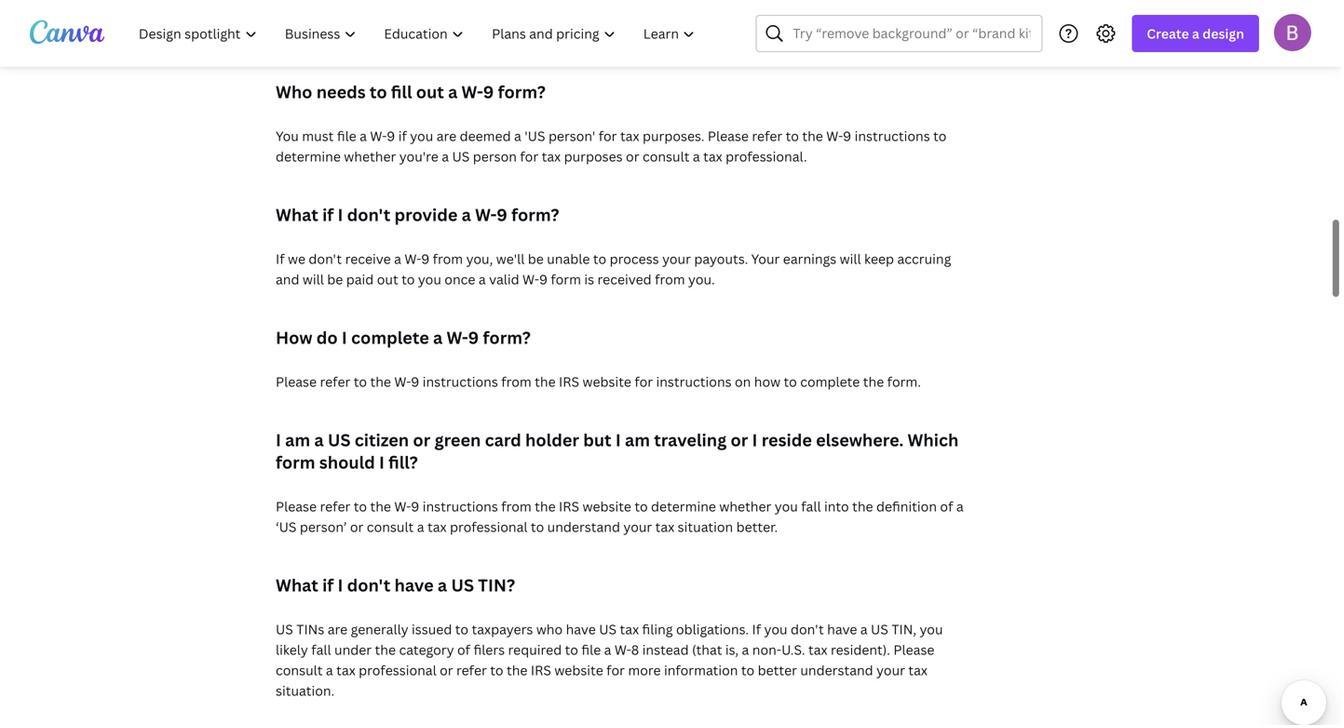 Task type: describe. For each thing, give the bounding box(es) containing it.
instructions inside you must file a w-9 if you are deemed a 'us person' for tax purposes. please refer to the w-9 instructions to determine whether you're a us person for tax purposes or consult a tax professional.
[[855, 127, 931, 145]]

your
[[752, 250, 780, 268]]

create
[[1147, 25, 1190, 42]]

if inside us tins are generally issued to taxpayers who have us tax filing obligations. if you don't have a us tin, you likely fall under the category of filers required to file a w-8 instead (that is, a non-u.s. tax resident). please consult a tax professional or refer to the irs website for more information to better understand your tax situation.
[[752, 621, 761, 639]]

tins
[[297, 621, 325, 639]]

but
[[584, 429, 612, 452]]

accruing
[[898, 250, 952, 268]]

process
[[610, 250, 659, 268]]

if inside "if we don't receive a w-9 from you, we'll be unable to process your payouts. your earnings will keep accruing and will be paid out to you once a valid w-9 form is received from you."
[[276, 250, 285, 268]]

tax down under
[[337, 662, 356, 680]]

tax up 8
[[620, 621, 639, 639]]

received
[[598, 271, 652, 288]]

the down holder
[[535, 498, 556, 516]]

don't inside us tins are generally issued to taxpayers who have us tax filing obligations. if you don't have a us tin, you likely fall under the category of filers required to file a w-8 instead (that is, a non-u.s. tax resident). please consult a tax professional or refer to the irs website for more information to better understand your tax situation.
[[791, 621, 824, 639]]

generally
[[351, 621, 409, 639]]

how
[[755, 373, 781, 391]]

fill
[[391, 81, 412, 103]]

w- inside us tins are generally issued to taxpayers who have us tax filing obligations. if you don't have a us tin, you likely fall under the category of filers required to file a w-8 instead (that is, a non-u.s. tax resident). please consult a tax professional or refer to the irs website for more information to better understand your tax situation.
[[615, 642, 632, 659]]

0 horizontal spatial complete
[[351, 327, 429, 349]]

must
[[302, 127, 334, 145]]

situation
[[678, 519, 734, 536]]

you up non-
[[765, 621, 788, 639]]

issued
[[412, 621, 452, 639]]

0 vertical spatial out
[[416, 81, 444, 103]]

green
[[435, 429, 481, 452]]

consult inside us tins are generally issued to taxpayers who have us tax filing obligations. if you don't have a us tin, you likely fall under the category of filers required to file a w-8 instead (that is, a non-u.s. tax resident). please consult a tax professional or refer to the irs website for more information to better understand your tax situation.
[[276, 662, 323, 680]]

we'll
[[496, 250, 525, 268]]

which
[[908, 429, 959, 452]]

form inside i am a us citizen or green card holder but i am traveling or i reside elsewhere. which form should i fill?
[[276, 451, 315, 474]]

paid
[[346, 271, 374, 288]]

you,
[[466, 250, 493, 268]]

1 vertical spatial complete
[[801, 373, 860, 391]]

taxpayers
[[472, 621, 533, 639]]

(that
[[692, 642, 723, 659]]

better.
[[737, 519, 778, 536]]

needs
[[317, 81, 366, 103]]

us tins are generally issued to taxpayers who have us tax filing obligations. if you don't have a us tin, you likely fall under the category of filers required to file a w-8 instead (that is, a non-u.s. tax resident). please consult a tax professional or refer to the irs website for more information to better understand your tax situation.
[[276, 621, 944, 700]]

citizen
[[355, 429, 409, 452]]

don't inside "if we don't receive a w-9 from you, we'll be unable to process your payouts. your earnings will keep accruing and will be paid out to you once a valid w-9 form is received from you."
[[309, 250, 342, 268]]

'us
[[525, 127, 546, 145]]

what for what if i don't provide a w-9 form?
[[276, 204, 319, 226]]

or left green
[[413, 429, 431, 452]]

you're
[[400, 148, 439, 165]]

better
[[758, 662, 798, 680]]

the down how do i complete a w-9 form?
[[370, 373, 391, 391]]

form? for who needs to fill out a w-9 form?
[[498, 81, 546, 103]]

person'
[[300, 519, 347, 536]]

create a design button
[[1133, 15, 1260, 52]]

u.s.
[[782, 642, 806, 659]]

person
[[473, 148, 517, 165]]

what if i don't provide a w-9 form?
[[276, 204, 560, 226]]

refer inside you must file a w-9 if you are deemed a 'us person' for tax purposes. please refer to the w-9 instructions to determine whether you're a us person for tax purposes or consult a tax professional.
[[752, 127, 783, 145]]

file inside you must file a w-9 if you are deemed a 'us person' for tax purposes. please refer to the w-9 instructions to determine whether you're a us person for tax purposes or consult a tax professional.
[[337, 127, 357, 145]]

non-
[[753, 642, 782, 659]]

should
[[319, 451, 375, 474]]

under
[[335, 642, 372, 659]]

from left 'you.'
[[655, 271, 685, 288]]

please refer to the w-9 instructions from the irs website to determine whether you fall into the definition of a 'us person' or consult a tax professional to understand your tax situation better.
[[276, 498, 964, 536]]

1 horizontal spatial have
[[566, 621, 596, 639]]

irs for to
[[559, 498, 580, 516]]

you
[[276, 127, 299, 145]]

9 inside please refer to the w-9 instructions from the irs website to determine whether you fall into the definition of a 'us person' or consult a tax professional to understand your tax situation better.
[[411, 498, 420, 516]]

tin?
[[478, 574, 515, 597]]

once
[[445, 271, 476, 288]]

or inside you must file a w-9 if you are deemed a 'us person' for tax purposes. please refer to the w-9 instructions to determine whether you're a us person for tax purposes or consult a tax professional.
[[626, 148, 640, 165]]

irs for for
[[559, 373, 580, 391]]

1 vertical spatial be
[[327, 271, 343, 288]]

provide
[[395, 204, 458, 226]]

0 horizontal spatial will
[[303, 271, 324, 288]]

please inside please refer to the w-9 instructions from the irs website to determine whether you fall into the definition of a 'us person' or consult a tax professional to understand your tax situation better.
[[276, 498, 317, 516]]

on
[[735, 373, 751, 391]]

for up i am a us citizen or green card holder but i am traveling or i reside elsewhere. which form should i fill?
[[635, 373, 653, 391]]

you.
[[689, 271, 715, 288]]

please down how
[[276, 373, 317, 391]]

understand inside please refer to the w-9 instructions from the irs website to determine whether you fall into the definition of a 'us person' or consult a tax professional to understand your tax situation better.
[[548, 519, 621, 536]]

purposes.
[[643, 127, 705, 145]]

tax up what if i don't have a us tin?
[[428, 519, 447, 536]]

your inside "if we don't receive a w-9 from you, we'll be unable to process your payouts. your earnings will keep accruing and will be paid out to you once a valid w-9 form is received from you."
[[663, 250, 691, 268]]

consult inside you must file a w-9 if you are deemed a 'us person' for tax purposes. please refer to the w-9 instructions to determine whether you're a us person for tax purposes or consult a tax professional.
[[643, 148, 690, 165]]

filers
[[474, 642, 505, 659]]

you right 'tin,'
[[920, 621, 944, 639]]

tax down the 'us
[[542, 148, 561, 165]]

holder
[[526, 429, 580, 452]]

payouts.
[[695, 250, 749, 268]]

if we don't receive a w-9 from you, we'll be unable to process your payouts. your earnings will keep accruing and will be paid out to you once a valid w-9 form is received from you.
[[276, 250, 952, 288]]

us left filing
[[599, 621, 617, 639]]

the down generally
[[375, 642, 396, 659]]

who
[[276, 81, 313, 103]]

tax up purposes
[[621, 127, 640, 145]]

i am a us citizen or green card holder but i am traveling or i reside elsewhere. which form should i fill?
[[276, 429, 959, 474]]

of inside us tins are generally issued to taxpayers who have us tax filing obligations. if you don't have a us tin, you likely fall under the category of filers required to file a w-8 instead (that is, a non-u.s. tax resident). please consult a tax professional or refer to the irs website for more information to better understand your tax situation.
[[458, 642, 471, 659]]

website for to
[[583, 498, 632, 516]]

irs inside us tins are generally issued to taxpayers who have us tax filing obligations. if you don't have a us tin, you likely fall under the category of filers required to file a w-8 instead (that is, a non-u.s. tax resident). please consult a tax professional or refer to the irs website for more information to better understand your tax situation.
[[531, 662, 552, 680]]

is
[[585, 271, 595, 288]]

who
[[537, 621, 563, 639]]

the down required
[[507, 662, 528, 680]]

professional.
[[726, 148, 808, 165]]

into
[[825, 498, 850, 516]]

instead
[[643, 642, 689, 659]]

your inside please refer to the w-9 instructions from the irs website to determine whether you fall into the definition of a 'us person' or consult a tax professional to understand your tax situation better.
[[624, 519, 653, 536]]

if for have
[[322, 574, 334, 597]]

website for for
[[583, 373, 632, 391]]

we
[[288, 250, 306, 268]]

don't up the receive
[[347, 204, 391, 226]]

please refer to the w-9 instructions from the irs website for instructions on how to complete the form.
[[276, 373, 922, 391]]

the down 'fill?'
[[370, 498, 391, 516]]

resident).
[[831, 642, 891, 659]]

your inside us tins are generally issued to taxpayers who have us tax filing obligations. if you don't have a us tin, you likely fall under the category of filers required to file a w-8 instead (that is, a non-u.s. tax resident). please consult a tax professional or refer to the irs website for more information to better understand your tax situation.
[[877, 662, 906, 680]]

or inside please refer to the w-9 instructions from the irs website to determine whether you fall into the definition of a 'us person' or consult a tax professional to understand your tax situation better.
[[350, 519, 364, 536]]

8
[[632, 642, 640, 659]]

whether inside you must file a w-9 if you are deemed a 'us person' for tax purposes. please refer to the w-9 instructions to determine whether you're a us person for tax purposes or consult a tax professional.
[[344, 148, 396, 165]]

tax down 'tin,'
[[909, 662, 928, 680]]

2 vertical spatial form?
[[483, 327, 531, 349]]

fall inside us tins are generally issued to taxpayers who have us tax filing obligations. if you don't have a us tin, you likely fall under the category of filers required to file a w-8 instead (that is, a non-u.s. tax resident). please consult a tax professional or refer to the irs website for more information to better understand your tax situation.
[[311, 642, 331, 659]]

filing
[[643, 621, 673, 639]]

reside
[[762, 429, 812, 452]]

tax down the purposes.
[[704, 148, 723, 165]]

for down the 'us
[[520, 148, 539, 165]]

the up holder
[[535, 373, 556, 391]]

or left reside
[[731, 429, 749, 452]]

of inside please refer to the w-9 instructions from the irs website to determine whether you fall into the definition of a 'us person' or consult a tax professional to understand your tax situation better.
[[941, 498, 954, 516]]

a inside i am a us citizen or green card holder but i am traveling or i reside elsewhere. which form should i fill?
[[314, 429, 324, 452]]

w- inside please refer to the w-9 instructions from the irs website to determine whether you fall into the definition of a 'us person' or consult a tax professional to understand your tax situation better.
[[395, 498, 411, 516]]

us left tin?
[[451, 574, 474, 597]]

us inside you must file a w-9 if you are deemed a 'us person' for tax purposes. please refer to the w-9 instructions to determine whether you're a us person for tax purposes or consult a tax professional.
[[452, 148, 470, 165]]

elsewhere.
[[816, 429, 904, 452]]

from for to
[[502, 498, 532, 516]]

if inside you must file a w-9 if you are deemed a 'us person' for tax purposes. please refer to the w-9 instructions to determine whether you're a us person for tax purposes or consult a tax professional.
[[399, 127, 407, 145]]



Task type: locate. For each thing, give the bounding box(es) containing it.
1 vertical spatial your
[[624, 519, 653, 536]]

website up 'but'
[[583, 373, 632, 391]]

0 horizontal spatial determine
[[276, 148, 341, 165]]

category
[[399, 642, 454, 659]]

tax right u.s.
[[809, 642, 828, 659]]

if
[[276, 250, 285, 268], [752, 621, 761, 639]]

professional inside please refer to the w-9 instructions from the irs website to determine whether you fall into the definition of a 'us person' or consult a tax professional to understand your tax situation better.
[[450, 519, 528, 536]]

out right paid
[[377, 271, 399, 288]]

0 vertical spatial form
[[551, 271, 581, 288]]

refer down filers
[[457, 662, 487, 680]]

0 vertical spatial complete
[[351, 327, 429, 349]]

are up under
[[328, 621, 348, 639]]

form
[[551, 271, 581, 288], [276, 451, 315, 474]]

refer inside us tins are generally issued to taxpayers who have us tax filing obligations. if you don't have a us tin, you likely fall under the category of filers required to file a w-8 instead (that is, a non-u.s. tax resident). please consult a tax professional or refer to the irs website for more information to better understand your tax situation.
[[457, 662, 487, 680]]

website
[[583, 373, 632, 391], [583, 498, 632, 516], [555, 662, 604, 680]]

fill?
[[389, 451, 418, 474]]

understand down resident).
[[801, 662, 874, 680]]

1 vertical spatial will
[[303, 271, 324, 288]]

design
[[1203, 25, 1245, 42]]

professional inside us tins are generally issued to taxpayers who have us tax filing obligations. if you don't have a us tin, you likely fall under the category of filers required to file a w-8 instead (that is, a non-u.s. tax resident). please consult a tax professional or refer to the irs website for more information to better understand your tax situation.
[[359, 662, 437, 680]]

1 vertical spatial understand
[[801, 662, 874, 680]]

2 vertical spatial irs
[[531, 662, 552, 680]]

for inside us tins are generally issued to taxpayers who have us tax filing obligations. if you don't have a us tin, you likely fall under the category of filers required to file a w-8 instead (that is, a non-u.s. tax resident). please consult a tax professional or refer to the irs website for more information to better understand your tax situation.
[[607, 662, 625, 680]]

top level navigation element
[[127, 15, 711, 52]]

1 horizontal spatial professional
[[450, 519, 528, 536]]

0 vertical spatial fall
[[802, 498, 821, 516]]

is,
[[726, 642, 739, 659]]

form inside "if we don't receive a w-9 from you, we'll be unable to process your payouts. your earnings will keep accruing and will be paid out to you once a valid w-9 form is received from you."
[[551, 271, 581, 288]]

'us
[[276, 519, 297, 536]]

9
[[483, 81, 494, 103], [387, 127, 395, 145], [843, 127, 852, 145], [497, 204, 508, 226], [421, 250, 430, 268], [539, 271, 548, 288], [468, 327, 479, 349], [411, 373, 420, 391], [411, 498, 420, 516]]

file
[[337, 127, 357, 145], [582, 642, 601, 659]]

likely
[[276, 642, 308, 659]]

2 vertical spatial your
[[877, 662, 906, 680]]

1 horizontal spatial am
[[625, 429, 650, 452]]

0 horizontal spatial form
[[276, 451, 315, 474]]

form? up the 'us
[[498, 81, 546, 103]]

for left more
[[607, 662, 625, 680]]

your down resident).
[[877, 662, 906, 680]]

from down the card
[[502, 498, 532, 516]]

what up we
[[276, 204, 319, 226]]

will right and
[[303, 271, 324, 288]]

1 horizontal spatial out
[[416, 81, 444, 103]]

i
[[338, 204, 343, 226], [342, 327, 347, 349], [276, 429, 281, 452], [616, 429, 621, 452], [753, 429, 758, 452], [379, 451, 385, 474], [338, 574, 343, 597]]

refer inside please refer to the w-9 instructions from the irs website to determine whether you fall into the definition of a 'us person' or consult a tax professional to understand your tax situation better.
[[320, 498, 351, 516]]

irs up holder
[[559, 373, 580, 391]]

website down required
[[555, 662, 604, 680]]

1 vertical spatial whether
[[720, 498, 772, 516]]

website down i am a us citizen or green card holder but i am traveling or i reside elsewhere. which form should i fill?
[[583, 498, 632, 516]]

0 horizontal spatial out
[[377, 271, 399, 288]]

be left paid
[[327, 271, 343, 288]]

1 am from the left
[[285, 429, 310, 452]]

0 vertical spatial form?
[[498, 81, 546, 103]]

0 vertical spatial file
[[337, 127, 357, 145]]

please inside you must file a w-9 if you are deemed a 'us person' for tax purposes. please refer to the w-9 instructions to determine whether you're a us person for tax purposes or consult a tax professional.
[[708, 127, 749, 145]]

0 horizontal spatial understand
[[548, 519, 621, 536]]

0 horizontal spatial are
[[328, 621, 348, 639]]

of
[[941, 498, 954, 516], [458, 642, 471, 659]]

instructions
[[855, 127, 931, 145], [423, 373, 498, 391], [657, 373, 732, 391], [423, 498, 498, 516]]

1 vertical spatial form
[[276, 451, 315, 474]]

for
[[599, 127, 617, 145], [520, 148, 539, 165], [635, 373, 653, 391], [607, 662, 625, 680]]

understand
[[548, 519, 621, 536], [801, 662, 874, 680]]

determine down must
[[276, 148, 341, 165]]

or right purposes
[[626, 148, 640, 165]]

consult down the purposes.
[[643, 148, 690, 165]]

0 horizontal spatial fall
[[311, 642, 331, 659]]

consult inside please refer to the w-9 instructions from the irs website to determine whether you fall into the definition of a 'us person' or consult a tax professional to understand your tax situation better.
[[367, 519, 414, 536]]

irs inside please refer to the w-9 instructions from the irs website to determine whether you fall into the definition of a 'us person' or consult a tax professional to understand your tax situation better.
[[559, 498, 580, 516]]

please up professional.
[[708, 127, 749, 145]]

refer up professional.
[[752, 127, 783, 145]]

fall inside please refer to the w-9 instructions from the irs website to determine whether you fall into the definition of a 'us person' or consult a tax professional to understand your tax situation better.
[[802, 498, 821, 516]]

0 horizontal spatial am
[[285, 429, 310, 452]]

1 what from the top
[[276, 204, 319, 226]]

what
[[276, 204, 319, 226], [276, 574, 319, 597]]

form? for what if i don't provide a w-9 form?
[[512, 204, 560, 226]]

out right 'fill' at the left of page
[[416, 81, 444, 103]]

0 horizontal spatial be
[[327, 271, 343, 288]]

0 vertical spatial if
[[399, 127, 407, 145]]

form.
[[888, 373, 922, 391]]

2 vertical spatial consult
[[276, 662, 323, 680]]

1 horizontal spatial whether
[[720, 498, 772, 516]]

2 horizontal spatial your
[[877, 662, 906, 680]]

have up resident).
[[828, 621, 858, 639]]

whether left you're
[[344, 148, 396, 165]]

1 vertical spatial professional
[[359, 662, 437, 680]]

your
[[663, 250, 691, 268], [624, 519, 653, 536], [877, 662, 906, 680]]

1 horizontal spatial fall
[[802, 498, 821, 516]]

1 vertical spatial what
[[276, 574, 319, 597]]

fall
[[802, 498, 821, 516], [311, 642, 331, 659]]

consult
[[643, 148, 690, 165], [367, 519, 414, 536], [276, 662, 323, 680]]

2 am from the left
[[625, 429, 650, 452]]

1 horizontal spatial are
[[437, 127, 457, 145]]

0 vertical spatial your
[[663, 250, 691, 268]]

are up you're
[[437, 127, 457, 145]]

us up likely
[[276, 621, 293, 639]]

situation.
[[276, 683, 335, 700]]

1 vertical spatial website
[[583, 498, 632, 516]]

0 vertical spatial consult
[[643, 148, 690, 165]]

you must file a w-9 if you are deemed a 'us person' for tax purposes. please refer to the w-9 instructions to determine whether you're a us person for tax purposes or consult a tax professional.
[[276, 127, 947, 165]]

file right must
[[337, 127, 357, 145]]

us left citizen
[[328, 429, 351, 452]]

or
[[626, 148, 640, 165], [413, 429, 431, 452], [731, 429, 749, 452], [350, 519, 364, 536], [440, 662, 453, 680]]

0 vertical spatial understand
[[548, 519, 621, 536]]

0 vertical spatial of
[[941, 498, 954, 516]]

traveling
[[654, 429, 727, 452]]

0 vertical spatial be
[[528, 250, 544, 268]]

0 horizontal spatial of
[[458, 642, 471, 659]]

1 horizontal spatial if
[[752, 621, 761, 639]]

if up non-
[[752, 621, 761, 639]]

if down must
[[322, 204, 334, 226]]

you inside "if we don't receive a w-9 from you, we'll be unable to process your payouts. your earnings will keep accruing and will be paid out to you once a valid w-9 form is received from you."
[[418, 271, 442, 288]]

1 horizontal spatial form
[[551, 271, 581, 288]]

0 vertical spatial determine
[[276, 148, 341, 165]]

for up purposes
[[599, 127, 617, 145]]

obligations.
[[676, 621, 749, 639]]

determine inside please refer to the w-9 instructions from the irs website to determine whether you fall into the definition of a 'us person' or consult a tax professional to understand your tax situation better.
[[651, 498, 717, 516]]

receive
[[345, 250, 391, 268]]

from for unable
[[433, 250, 463, 268]]

the left form.
[[864, 373, 885, 391]]

form?
[[498, 81, 546, 103], [512, 204, 560, 226], [483, 327, 531, 349]]

complete right do
[[351, 327, 429, 349]]

1 vertical spatial form?
[[512, 204, 560, 226]]

if left we
[[276, 250, 285, 268]]

you up better.
[[775, 498, 798, 516]]

consult up what if i don't have a us tin?
[[367, 519, 414, 536]]

whether up better.
[[720, 498, 772, 516]]

you up you're
[[410, 127, 434, 145]]

us inside i am a us citizen or green card holder but i am traveling or i reside elsewhere. which form should i fill?
[[328, 429, 351, 452]]

please up the 'us
[[276, 498, 317, 516]]

the right the 'into'
[[853, 498, 874, 516]]

fall left the 'into'
[[802, 498, 821, 516]]

2 horizontal spatial consult
[[643, 148, 690, 165]]

0 horizontal spatial your
[[624, 519, 653, 536]]

from inside please refer to the w-9 instructions from the irs website to determine whether you fall into the definition of a 'us person' or consult a tax professional to understand your tax situation better.
[[502, 498, 532, 516]]

0 horizontal spatial if
[[276, 250, 285, 268]]

of left filers
[[458, 642, 471, 659]]

purposes
[[564, 148, 623, 165]]

1 vertical spatial if
[[752, 621, 761, 639]]

person'
[[549, 127, 596, 145]]

0 vertical spatial whether
[[344, 148, 396, 165]]

1 horizontal spatial complete
[[801, 373, 860, 391]]

from up once
[[433, 250, 463, 268]]

0 vertical spatial are
[[437, 127, 457, 145]]

card
[[485, 429, 522, 452]]

create a design
[[1147, 25, 1245, 42]]

consult up situation.
[[276, 662, 323, 680]]

fall down tins
[[311, 642, 331, 659]]

information
[[664, 662, 738, 680]]

file left 8
[[582, 642, 601, 659]]

please inside us tins are generally issued to taxpayers who have us tax filing obligations. if you don't have a us tin, you likely fall under the category of filers required to file a w-8 instead (that is, a non-u.s. tax resident). please consult a tax professional or refer to the irs website for more information to better understand your tax situation.
[[894, 642, 935, 659]]

keep
[[865, 250, 895, 268]]

0 vertical spatial if
[[276, 250, 285, 268]]

you left once
[[418, 271, 442, 288]]

will
[[840, 250, 862, 268], [303, 271, 324, 288]]

0 vertical spatial website
[[583, 373, 632, 391]]

form down unable
[[551, 271, 581, 288]]

1 vertical spatial determine
[[651, 498, 717, 516]]

don't
[[347, 204, 391, 226], [309, 250, 342, 268], [347, 574, 391, 597], [791, 621, 824, 639]]

bob builder image
[[1275, 14, 1312, 51]]

us left 'tin,'
[[871, 621, 889, 639]]

are inside us tins are generally issued to taxpayers who have us tax filing obligations. if you don't have a us tin, you likely fall under the category of filers required to file a w-8 instead (that is, a non-u.s. tax resident). please consult a tax professional or refer to the irs website for more information to better understand your tax situation.
[[328, 621, 348, 639]]

website inside us tins are generally issued to taxpayers who have us tax filing obligations. if you don't have a us tin, you likely fall under the category of filers required to file a w-8 instead (that is, a non-u.s. tax resident). please consult a tax professional or refer to the irs website for more information to better understand your tax situation.
[[555, 662, 604, 680]]

a inside dropdown button
[[1193, 25, 1200, 42]]

unable
[[547, 250, 590, 268]]

have
[[395, 574, 434, 597], [566, 621, 596, 639], [828, 621, 858, 639]]

tin,
[[892, 621, 917, 639]]

file inside us tins are generally issued to taxpayers who have us tax filing obligations. if you don't have a us tin, you likely fall under the category of filers required to file a w-8 instead (that is, a non-u.s. tax resident). please consult a tax professional or refer to the irs website for more information to better understand your tax situation.
[[582, 642, 601, 659]]

the up professional.
[[803, 127, 824, 145]]

professional up tin?
[[450, 519, 528, 536]]

tax
[[621, 127, 640, 145], [542, 148, 561, 165], [704, 148, 723, 165], [428, 519, 447, 536], [656, 519, 675, 536], [620, 621, 639, 639], [809, 642, 828, 659], [337, 662, 356, 680], [909, 662, 928, 680]]

what up tins
[[276, 574, 319, 597]]

1 horizontal spatial determine
[[651, 498, 717, 516]]

form? down valid on the left
[[483, 327, 531, 349]]

to
[[370, 81, 387, 103], [786, 127, 800, 145], [934, 127, 947, 145], [593, 250, 607, 268], [402, 271, 415, 288], [354, 373, 367, 391], [784, 373, 797, 391], [354, 498, 367, 516], [635, 498, 648, 516], [531, 519, 544, 536], [455, 621, 469, 639], [565, 642, 579, 659], [490, 662, 504, 680], [742, 662, 755, 680]]

whether inside please refer to the w-9 instructions from the irs website to determine whether you fall into the definition of a 'us person' or consult a tax professional to understand your tax situation better.
[[720, 498, 772, 516]]

have up issued
[[395, 574, 434, 597]]

required
[[508, 642, 562, 659]]

be
[[528, 250, 544, 268], [327, 271, 343, 288]]

0 horizontal spatial professional
[[359, 662, 437, 680]]

1 horizontal spatial of
[[941, 498, 954, 516]]

1 horizontal spatial understand
[[801, 662, 874, 680]]

will left keep
[[840, 250, 862, 268]]

0 vertical spatial will
[[840, 250, 862, 268]]

if for provide
[[322, 204, 334, 226]]

0 vertical spatial irs
[[559, 373, 580, 391]]

definition
[[877, 498, 937, 516]]

2 horizontal spatial have
[[828, 621, 858, 639]]

1 horizontal spatial consult
[[367, 519, 414, 536]]

you inside please refer to the w-9 instructions from the irs website to determine whether you fall into the definition of a 'us person' or consult a tax professional to understand your tax situation better.
[[775, 498, 798, 516]]

1 vertical spatial file
[[582, 642, 601, 659]]

don't up u.s.
[[791, 621, 824, 639]]

irs down holder
[[559, 498, 580, 516]]

or inside us tins are generally issued to taxpayers who have us tax filing obligations. if you don't have a us tin, you likely fall under the category of filers required to file a w-8 instead (that is, a non-u.s. tax resident). please consult a tax professional or refer to the irs website for more information to better understand your tax situation.
[[440, 662, 453, 680]]

0 vertical spatial professional
[[450, 519, 528, 536]]

1 vertical spatial consult
[[367, 519, 414, 536]]

2 vertical spatial website
[[555, 662, 604, 680]]

determine inside you must file a w-9 if you are deemed a 'us person' for tax purposes. please refer to the w-9 instructions to determine whether you're a us person for tax purposes or consult a tax professional.
[[276, 148, 341, 165]]

1 vertical spatial are
[[328, 621, 348, 639]]

or right the person'
[[350, 519, 364, 536]]

if
[[399, 127, 407, 145], [322, 204, 334, 226], [322, 574, 334, 597]]

2 what from the top
[[276, 574, 319, 597]]

whether
[[344, 148, 396, 165], [720, 498, 772, 516]]

what for what if i don't have a us tin?
[[276, 574, 319, 597]]

your up 'you.'
[[663, 250, 691, 268]]

from
[[433, 250, 463, 268], [655, 271, 685, 288], [502, 373, 532, 391], [502, 498, 532, 516]]

determine
[[276, 148, 341, 165], [651, 498, 717, 516]]

irs
[[559, 373, 580, 391], [559, 498, 580, 516], [531, 662, 552, 680]]

how
[[276, 327, 313, 349]]

how do i complete a w-9 form?
[[276, 327, 531, 349]]

2 vertical spatial if
[[322, 574, 334, 597]]

form? up we'll at the top
[[512, 204, 560, 226]]

0 horizontal spatial file
[[337, 127, 357, 145]]

1 vertical spatial if
[[322, 204, 334, 226]]

you inside you must file a w-9 if you are deemed a 'us person' for tax purposes. please refer to the w-9 instructions to determine whether you're a us person for tax purposes or consult a tax professional.
[[410, 127, 434, 145]]

1 vertical spatial of
[[458, 642, 471, 659]]

and
[[276, 271, 300, 288]]

if up you're
[[399, 127, 407, 145]]

the inside you must file a w-9 if you are deemed a 'us person' for tax purposes. please refer to the w-9 instructions to determine whether you're a us person for tax purposes or consult a tax professional.
[[803, 127, 824, 145]]

us down deemed
[[452, 148, 470, 165]]

professional
[[450, 519, 528, 536], [359, 662, 437, 680]]

w-
[[462, 81, 483, 103], [370, 127, 387, 145], [827, 127, 844, 145], [475, 204, 497, 226], [405, 250, 421, 268], [523, 271, 539, 288], [447, 327, 468, 349], [395, 373, 411, 391], [395, 498, 411, 516], [615, 642, 632, 659]]

am
[[285, 429, 310, 452], [625, 429, 650, 452]]

am left should
[[285, 429, 310, 452]]

0 horizontal spatial have
[[395, 574, 434, 597]]

0 horizontal spatial whether
[[344, 148, 396, 165]]

be right we'll at the top
[[528, 250, 544, 268]]

1 vertical spatial out
[[377, 271, 399, 288]]

don't up generally
[[347, 574, 391, 597]]

1 horizontal spatial your
[[663, 250, 691, 268]]

or down category
[[440, 662, 453, 680]]

deemed
[[460, 127, 511, 145]]

from up the card
[[502, 373, 532, 391]]

understand inside us tins are generally issued to taxpayers who have us tax filing obligations. if you don't have a us tin, you likely fall under the category of filers required to file a w-8 instead (that is, a non-u.s. tax resident). please consult a tax professional or refer to the irs website for more information to better understand your tax situation.
[[801, 662, 874, 680]]

are inside you must file a w-9 if you are deemed a 'us person' for tax purposes. please refer to the w-9 instructions to determine whether you're a us person for tax purposes or consult a tax professional.
[[437, 127, 457, 145]]

earnings
[[783, 250, 837, 268]]

understand down i am a us citizen or green card holder but i am traveling or i reside elsewhere. which form should i fill?
[[548, 519, 621, 536]]

a
[[1193, 25, 1200, 42], [448, 81, 458, 103], [360, 127, 367, 145], [514, 127, 522, 145], [442, 148, 449, 165], [693, 148, 700, 165], [462, 204, 471, 226], [394, 250, 402, 268], [479, 271, 486, 288], [433, 327, 443, 349], [314, 429, 324, 452], [957, 498, 964, 516], [417, 519, 424, 536], [438, 574, 447, 597], [861, 621, 868, 639], [604, 642, 612, 659], [742, 642, 750, 659], [326, 662, 333, 680]]

professional down category
[[359, 662, 437, 680]]

1 vertical spatial fall
[[311, 642, 331, 659]]

1 horizontal spatial be
[[528, 250, 544, 268]]

don't right we
[[309, 250, 342, 268]]

am right 'but'
[[625, 429, 650, 452]]

1 vertical spatial irs
[[559, 498, 580, 516]]

1 horizontal spatial file
[[582, 642, 601, 659]]

who needs to fill out a w-9 form?
[[276, 81, 546, 103]]

website inside please refer to the w-9 instructions from the irs website to determine whether you fall into the definition of a 'us person' or consult a tax professional to understand your tax situation better.
[[583, 498, 632, 516]]

if up tins
[[322, 574, 334, 597]]

please down 'tin,'
[[894, 642, 935, 659]]

1 horizontal spatial will
[[840, 250, 862, 268]]

tax left situation
[[656, 519, 675, 536]]

have right who
[[566, 621, 596, 639]]

out inside "if we don't receive a w-9 from you, we'll be unable to process your payouts. your earnings will keep accruing and will be paid out to you once a valid w-9 form is received from you."
[[377, 271, 399, 288]]

do
[[317, 327, 338, 349]]

are
[[437, 127, 457, 145], [328, 621, 348, 639]]

more
[[628, 662, 661, 680]]

the
[[803, 127, 824, 145], [370, 373, 391, 391], [535, 373, 556, 391], [864, 373, 885, 391], [370, 498, 391, 516], [535, 498, 556, 516], [853, 498, 874, 516], [375, 642, 396, 659], [507, 662, 528, 680]]

valid
[[489, 271, 520, 288]]

what if i don't have a us tin?
[[276, 574, 515, 597]]

0 horizontal spatial consult
[[276, 662, 323, 680]]

form left should
[[276, 451, 315, 474]]

Try "remove background" or "brand kit" search field
[[793, 16, 1031, 51]]

from for for
[[502, 373, 532, 391]]

refer down do
[[320, 373, 351, 391]]

instructions inside please refer to the w-9 instructions from the irs website to determine whether you fall into the definition of a 'us person' or consult a tax professional to understand your tax situation better.
[[423, 498, 498, 516]]

complete right how
[[801, 373, 860, 391]]

0 vertical spatial what
[[276, 204, 319, 226]]



Task type: vqa. For each thing, say whether or not it's contained in the screenshot.
the top Will
yes



